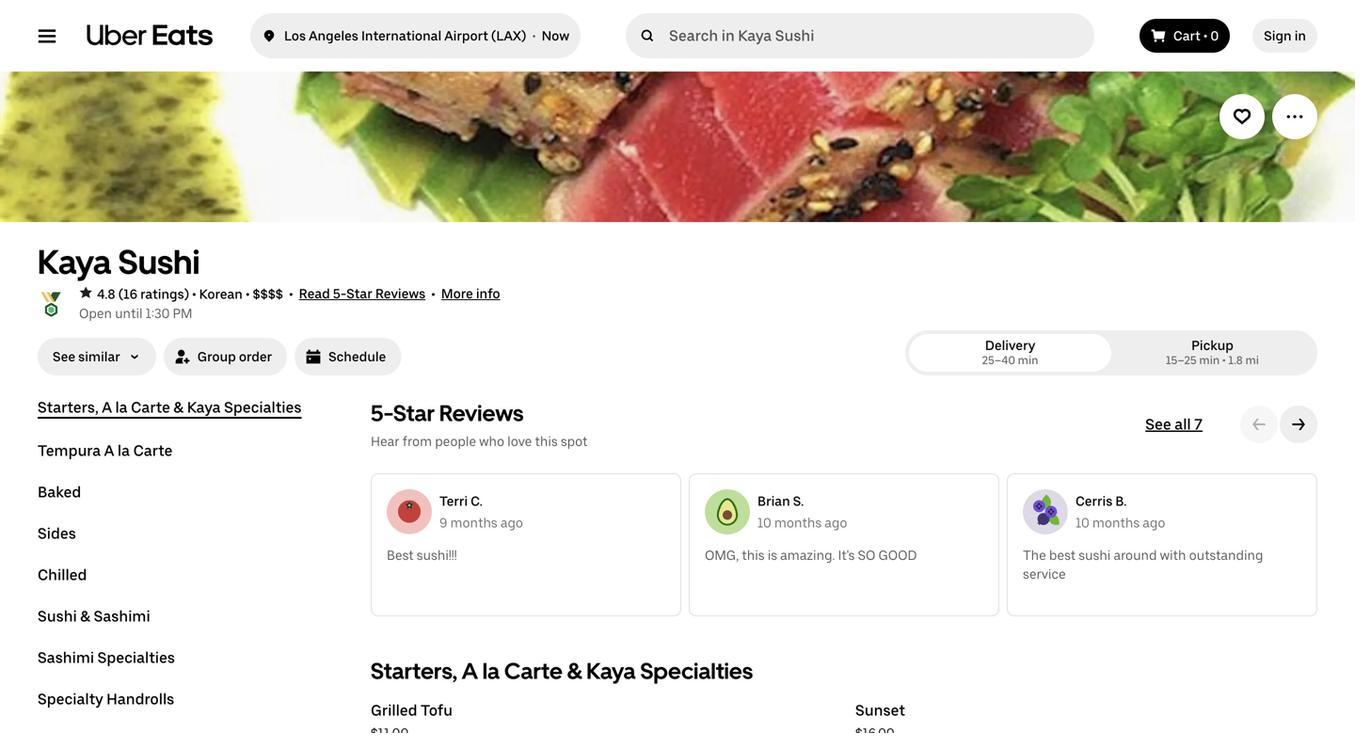 Task type: locate. For each thing, give the bounding box(es) containing it.
0 vertical spatial 5-
[[333, 286, 347, 302]]

open
[[79, 305, 112, 321]]

0 vertical spatial la
[[115, 399, 128, 416]]

sashimi specialties
[[38, 649, 175, 667]]

a for starters, a la carte & kaya specialties button
[[102, 399, 112, 416]]

1 horizontal spatial min
[[1199, 353, 1220, 367]]

1 vertical spatial starters,
[[371, 657, 457, 685]]

see left similar
[[53, 349, 75, 365]]

0 horizontal spatial 10
[[758, 515, 772, 531]]

1 vertical spatial a
[[104, 442, 114, 460]]

ago up around
[[1143, 515, 1165, 531]]

baked
[[38, 483, 81, 501]]

months down "s."
[[774, 515, 822, 531]]

best
[[1049, 547, 1076, 563]]

0 vertical spatial sashimi
[[94, 607, 150, 625]]

sushi up "ratings)"
[[118, 241, 200, 282]]

1 vertical spatial carte
[[133, 442, 173, 460]]

starters, a la carte & kaya specialties up grilled tofu link
[[371, 657, 753, 685]]

so
[[858, 547, 876, 563]]

delivery
[[985, 337, 1035, 353]]

0 vertical spatial sushi
[[118, 241, 200, 282]]

kaya
[[38, 241, 112, 282], [187, 399, 221, 416], [587, 657, 636, 685]]

best sushi!!!
[[387, 547, 457, 563]]

0 vertical spatial starters, a la carte & kaya specialties
[[38, 399, 302, 416]]

10 inside cerris b. 10 months ago
[[1076, 515, 1090, 531]]

carte up grilled tofu link
[[504, 657, 563, 685]]

1 horizontal spatial star
[[393, 400, 435, 427]]

brian s. image
[[705, 489, 750, 535]]

heart outline link
[[1220, 94, 1265, 139]]

0 horizontal spatial 5-
[[333, 286, 347, 302]]

7
[[1194, 416, 1203, 433]]

specialty handrolls button
[[38, 690, 174, 709]]

months down b.
[[1093, 515, 1140, 531]]

0 vertical spatial starters,
[[38, 399, 99, 416]]

0 vertical spatial star
[[347, 286, 372, 302]]

navigation
[[38, 398, 326, 733]]

min
[[1018, 353, 1038, 367], [1199, 353, 1220, 367]]

group order
[[197, 349, 272, 365]]

tofu
[[421, 702, 453, 719]]

brian s. 10 months ago
[[758, 493, 847, 531]]

1 vertical spatial sushi
[[38, 607, 77, 625]]

1 horizontal spatial see
[[1146, 416, 1171, 433]]

1 vertical spatial &
[[80, 607, 90, 625]]

0 horizontal spatial reviews
[[375, 286, 426, 302]]

[object Object] radio
[[1115, 334, 1310, 372]]

la inside starters, a la carte & kaya specialties button
[[115, 399, 128, 416]]

10 for brian s. 10 months ago
[[758, 515, 772, 531]]

pickup 15–25 min • 1.8 mi
[[1166, 337, 1259, 367]]

group
[[197, 349, 236, 365]]

sides
[[38, 525, 76, 543]]

& inside button
[[174, 399, 184, 416]]

1 months from the left
[[450, 515, 498, 531]]

main navigation menu image
[[38, 26, 56, 45]]

navigation containing starters, a la carte & kaya specialties
[[38, 398, 326, 733]]

months inside cerris b. 10 months ago
[[1093, 515, 1140, 531]]

see left all
[[1146, 416, 1171, 433]]

1 horizontal spatial starters,
[[371, 657, 457, 685]]

1 horizontal spatial kaya
[[187, 399, 221, 416]]

min inside delivery 25–40 min
[[1018, 353, 1038, 367]]

& down group order link
[[174, 399, 184, 416]]

3 ago from the left
[[1143, 515, 1165, 531]]

1.8
[[1228, 353, 1243, 367]]

0 horizontal spatial this
[[535, 433, 558, 449]]

star inside 5-star reviews hear from people who love this spot
[[393, 400, 435, 427]]

• left more
[[431, 286, 435, 302]]

1 horizontal spatial ago
[[825, 515, 847, 531]]

10 down cerris
[[1076, 515, 1090, 531]]

15–25
[[1166, 353, 1197, 367]]

starters, a la carte & kaya specialties button
[[38, 398, 302, 419]]

star up from
[[393, 400, 435, 427]]

2 horizontal spatial specialties
[[640, 657, 753, 685]]

& up sashimi specialties
[[80, 607, 90, 625]]

• inside pickup 15–25 min • 1.8 mi
[[1222, 353, 1226, 367]]

2 10 from the left
[[1076, 515, 1090, 531]]

1 horizontal spatial 5-
[[371, 400, 393, 427]]

2 horizontal spatial ago
[[1143, 515, 1165, 531]]

1 vertical spatial kaya
[[187, 399, 221, 416]]

0 horizontal spatial sushi
[[38, 607, 77, 625]]

5- up hear
[[371, 400, 393, 427]]

0 horizontal spatial starters, a la carte & kaya specialties
[[38, 399, 302, 416]]

people
[[435, 433, 476, 449]]

kaya inside button
[[187, 399, 221, 416]]

0 horizontal spatial specialties
[[98, 649, 175, 667]]

international
[[361, 28, 442, 44]]

2 horizontal spatial kaya
[[587, 657, 636, 685]]

chilled
[[38, 566, 87, 584]]

& up grilled tofu link
[[567, 657, 582, 685]]

from
[[402, 433, 432, 449]]

a for tempura a la carte button
[[104, 442, 114, 460]]

2 horizontal spatial months
[[1093, 515, 1140, 531]]

star
[[347, 286, 372, 302], [393, 400, 435, 427]]

(16
[[118, 286, 137, 302]]

1 ago from the left
[[501, 515, 523, 531]]

read 5-star reviews link
[[299, 286, 426, 302]]

carte down chevron down small icon
[[131, 399, 170, 416]]

carte for starters, a la carte & kaya specialties button
[[131, 399, 170, 416]]

starters, up tempura
[[38, 399, 99, 416]]

pm
[[173, 305, 192, 321]]

[object Object] radio
[[913, 334, 1108, 372]]

ago up it's
[[825, 515, 847, 531]]

uber eats home image
[[87, 24, 213, 47]]

carte
[[131, 399, 170, 416], [133, 442, 173, 460], [504, 657, 563, 685]]

sashimi up specialty
[[38, 649, 94, 667]]

schedule button
[[295, 338, 401, 376], [295, 338, 401, 376]]

view more options image
[[1286, 107, 1304, 126]]

star right read at the left top of the page
[[347, 286, 372, 302]]

5-
[[333, 286, 347, 302], [371, 400, 393, 427]]

in
[[1295, 28, 1306, 44]]

2 months from the left
[[774, 515, 822, 531]]

see similar
[[53, 349, 120, 365]]

grilled
[[371, 702, 417, 719]]

0 horizontal spatial months
[[450, 515, 498, 531]]

ago for brian s. 10 months ago
[[825, 515, 847, 531]]

1 horizontal spatial &
[[174, 399, 184, 416]]

• left the now
[[532, 28, 536, 44]]

2 vertical spatial carte
[[504, 657, 563, 685]]

three dots horizontal button
[[1272, 94, 1318, 139]]

1 vertical spatial star
[[393, 400, 435, 427]]

sushi down chilled button
[[38, 607, 77, 625]]

see for see similar
[[53, 349, 75, 365]]

• right the $$$$
[[289, 286, 293, 302]]

months for s.
[[774, 515, 822, 531]]

more info link
[[441, 286, 500, 302]]

cerris b. 10 months ago
[[1076, 493, 1165, 531]]

la for starters, a la carte & kaya specialties button
[[115, 399, 128, 416]]

3 months from the left
[[1093, 515, 1140, 531]]

2 ago from the left
[[825, 515, 847, 531]]

ago inside the brian s. 10 months ago
[[825, 515, 847, 531]]

1 min from the left
[[1018, 353, 1038, 367]]

ago inside terri c. 9 months ago
[[501, 515, 523, 531]]

0 horizontal spatial min
[[1018, 353, 1038, 367]]

terri c. image
[[387, 489, 432, 535]]

this left "is"
[[742, 547, 765, 563]]

sign in link
[[1253, 19, 1318, 53]]

starters, up grilled tofu at bottom
[[371, 657, 457, 685]]

0 vertical spatial this
[[535, 433, 558, 449]]

1 horizontal spatial months
[[774, 515, 822, 531]]

see
[[53, 349, 75, 365], [1146, 416, 1171, 433]]

sashimi specialties button
[[38, 648, 175, 667]]

ago for terri c. 9 months ago
[[501, 515, 523, 531]]

1 vertical spatial this
[[742, 547, 765, 563]]

los
[[284, 28, 306, 44]]

open until 1:30 pm
[[79, 305, 192, 321]]

0 horizontal spatial see
[[53, 349, 75, 365]]

0 vertical spatial carte
[[131, 399, 170, 416]]

0 horizontal spatial kaya
[[38, 241, 112, 282]]

1 horizontal spatial 10
[[1076, 515, 1090, 531]]

delivery 25–40 min
[[982, 337, 1038, 367]]

omg, this is amazing. it's so good
[[705, 547, 917, 563]]

0 horizontal spatial star
[[347, 286, 372, 302]]

reviews left more
[[375, 286, 426, 302]]

0
[[1211, 28, 1219, 44]]

min for pickup
[[1199, 353, 1220, 367]]

read
[[299, 286, 330, 302]]

cerris b. image
[[1023, 489, 1068, 535]]

outstanding
[[1189, 547, 1263, 563]]

ago inside cerris b. 10 months ago
[[1143, 515, 1165, 531]]

la inside tempura a la carte button
[[118, 442, 130, 460]]

months inside the brian s. 10 months ago
[[774, 515, 822, 531]]

10 inside the brian s. 10 months ago
[[758, 515, 772, 531]]

ago right 9
[[501, 515, 523, 531]]

min left 1.8 on the right of page
[[1199, 353, 1220, 367]]

& inside button
[[80, 607, 90, 625]]

this right love on the left bottom of the page
[[535, 433, 558, 449]]

sashimi up sashimi specialties button
[[94, 607, 150, 625]]

tempura a la carte button
[[38, 441, 173, 460]]

5- right read at the left top of the page
[[333, 286, 347, 302]]

months
[[450, 515, 498, 531], [774, 515, 822, 531], [1093, 515, 1140, 531]]

order
[[239, 349, 272, 365]]

1 vertical spatial sashimi
[[38, 649, 94, 667]]

0 vertical spatial reviews
[[375, 286, 426, 302]]

months down c.
[[450, 515, 498, 531]]

sign in
[[1264, 28, 1306, 44]]

2 vertical spatial &
[[567, 657, 582, 685]]

1 vertical spatial 5-
[[371, 400, 393, 427]]

kaya down group
[[187, 399, 221, 416]]

0 vertical spatial a
[[102, 399, 112, 416]]

kaya up 4.8
[[38, 241, 112, 282]]

starters, a la carte & kaya specialties down chevron down small icon
[[38, 399, 302, 416]]

• left 1.8 on the right of page
[[1222, 353, 1226, 367]]

love
[[507, 433, 532, 449]]

sushi
[[118, 241, 200, 282], [38, 607, 77, 625]]

kaya sushi
[[38, 241, 200, 282]]

0 vertical spatial kaya
[[38, 241, 112, 282]]

0 vertical spatial &
[[174, 399, 184, 416]]

1 horizontal spatial reviews
[[439, 400, 524, 427]]

5- inside the • read 5-star reviews • more info
[[333, 286, 347, 302]]

reviews up who
[[439, 400, 524, 427]]

0 horizontal spatial ago
[[501, 515, 523, 531]]

sashimi inside button
[[38, 649, 94, 667]]

1 vertical spatial reviews
[[439, 400, 524, 427]]

10
[[758, 515, 772, 531], [1076, 515, 1090, 531]]

next image
[[1291, 417, 1306, 432]]

1 vertical spatial la
[[118, 442, 130, 460]]

a
[[102, 399, 112, 416], [104, 442, 114, 460], [462, 657, 478, 685]]

airport
[[444, 28, 488, 44]]

min inside pickup 15–25 min • 1.8 mi
[[1199, 353, 1220, 367]]

0 horizontal spatial &
[[80, 607, 90, 625]]

carte down starters, a la carte & kaya specialties button
[[133, 442, 173, 460]]

deliver to image
[[262, 24, 277, 47]]

0 vertical spatial see
[[53, 349, 75, 365]]

min right the 25–40
[[1018, 353, 1038, 367]]

1 vertical spatial starters, a la carte & kaya specialties
[[371, 657, 753, 685]]

months inside terri c. 9 months ago
[[450, 515, 498, 531]]

mi
[[1246, 353, 1259, 367]]

2 min from the left
[[1199, 353, 1220, 367]]

kaya up grilled tofu link
[[587, 657, 636, 685]]

months for b.
[[1093, 515, 1140, 531]]

1 vertical spatial see
[[1146, 416, 1171, 433]]

service
[[1023, 566, 1066, 582]]

1 10 from the left
[[758, 515, 772, 531]]

•
[[532, 28, 536, 44], [1204, 28, 1208, 44], [192, 286, 196, 302], [246, 286, 250, 302], [289, 286, 293, 302], [431, 286, 435, 302], [1222, 353, 1226, 367]]

terri
[[439, 493, 468, 509]]

0 horizontal spatial starters,
[[38, 399, 99, 416]]

10 down brian
[[758, 515, 772, 531]]



Task type: vqa. For each thing, say whether or not it's contained in the screenshot.


Task type: describe. For each thing, give the bounding box(es) containing it.
4.8
[[97, 286, 115, 302]]

reviews inside 5-star reviews hear from people who love this spot
[[439, 400, 524, 427]]

1 horizontal spatial specialties
[[224, 399, 302, 416]]

until
[[115, 305, 143, 321]]

best
[[387, 547, 414, 563]]

it's
[[838, 547, 855, 563]]

see for see all 7
[[1146, 416, 1171, 433]]

chevron down small image
[[128, 350, 141, 363]]

group order link
[[164, 338, 287, 376]]

see all 7
[[1146, 416, 1203, 433]]

cart
[[1173, 28, 1201, 44]]

• up pm
[[192, 286, 196, 302]]

korean
[[199, 286, 243, 302]]

sushi!!!
[[417, 547, 457, 563]]

amazing.
[[780, 547, 835, 563]]

2 horizontal spatial &
[[567, 657, 582, 685]]

sushi inside button
[[38, 607, 77, 625]]

10 for cerris b. 10 months ago
[[1076, 515, 1090, 531]]

• left the $$$$
[[246, 286, 250, 302]]

around
[[1114, 547, 1157, 563]]

sushi & sashimi button
[[38, 607, 150, 626]]

1:30
[[146, 305, 170, 321]]

1 horizontal spatial sushi
[[118, 241, 200, 282]]

baked button
[[38, 483, 81, 502]]

with
[[1160, 547, 1186, 563]]

the best sushi around with outstanding service
[[1023, 547, 1263, 582]]

2 vertical spatial kaya
[[587, 657, 636, 685]]

pickup
[[1192, 337, 1234, 353]]

4.8 (16 ratings) • korean • $$$$
[[97, 286, 283, 302]]

sashimi inside button
[[94, 607, 150, 625]]

handrolls
[[107, 690, 174, 708]]

star inside the • read 5-star reviews • more info
[[347, 286, 372, 302]]

more
[[441, 286, 473, 302]]

1 horizontal spatial starters, a la carte & kaya specialties
[[371, 657, 753, 685]]

grilled tofu link
[[371, 701, 833, 733]]

sushi
[[1079, 547, 1111, 563]]

similar
[[78, 349, 120, 365]]

see all 7 link
[[1146, 415, 1203, 434]]

all
[[1175, 416, 1191, 433]]

• left 0
[[1204, 28, 1208, 44]]

$$$$
[[253, 286, 283, 302]]

specialty
[[38, 690, 103, 708]]

starters, inside button
[[38, 399, 99, 416]]

cerris
[[1076, 493, 1113, 509]]

good
[[879, 547, 917, 563]]

grilled tofu
[[371, 702, 453, 719]]

this inside 5-star reviews hear from people who love this spot
[[535, 433, 558, 449]]

omg,
[[705, 547, 739, 563]]

ratings)
[[140, 286, 189, 302]]

info
[[476, 286, 500, 302]]

2 vertical spatial a
[[462, 657, 478, 685]]

c.
[[471, 493, 483, 509]]

add to favorites image
[[1233, 107, 1252, 126]]

1 horizontal spatial this
[[742, 547, 765, 563]]

sides button
[[38, 524, 76, 543]]

Search in Kaya Sushi text field
[[669, 26, 1087, 45]]

sushi & sashimi
[[38, 607, 150, 625]]

9
[[439, 515, 447, 531]]

brian
[[758, 493, 790, 509]]

sunset
[[855, 702, 905, 719]]

angeles
[[309, 28, 358, 44]]

specialty handrolls
[[38, 690, 174, 708]]

spot
[[561, 433, 588, 449]]

tempura a la carte
[[38, 442, 173, 460]]

is
[[768, 547, 777, 563]]

2 vertical spatial la
[[483, 657, 500, 685]]

sign
[[1264, 28, 1292, 44]]

ago for cerris b. 10 months ago
[[1143, 515, 1165, 531]]

hear
[[371, 433, 400, 449]]

the
[[1023, 547, 1046, 563]]

cart • 0
[[1173, 28, 1219, 44]]

previous image
[[1252, 417, 1267, 432]]

reviews inside the • read 5-star reviews • more info
[[375, 286, 426, 302]]

carte for tempura a la carte button
[[133, 442, 173, 460]]

sunset link
[[855, 701, 1318, 733]]

25–40
[[982, 353, 1015, 367]]

los angeles international airport (lax) • now
[[284, 28, 569, 44]]

5- inside 5-star reviews hear from people who love this spot
[[371, 400, 393, 427]]

la for tempura a la carte button
[[118, 442, 130, 460]]

who
[[479, 433, 504, 449]]

terri c. 9 months ago
[[439, 493, 523, 531]]

(lax)
[[491, 28, 526, 44]]

schedule
[[329, 349, 386, 365]]

months for c.
[[450, 515, 498, 531]]

5-star reviews hear from people who love this spot
[[371, 400, 588, 449]]

s.
[[793, 493, 804, 509]]

tempura
[[38, 442, 101, 460]]

min for delivery
[[1018, 353, 1038, 367]]



